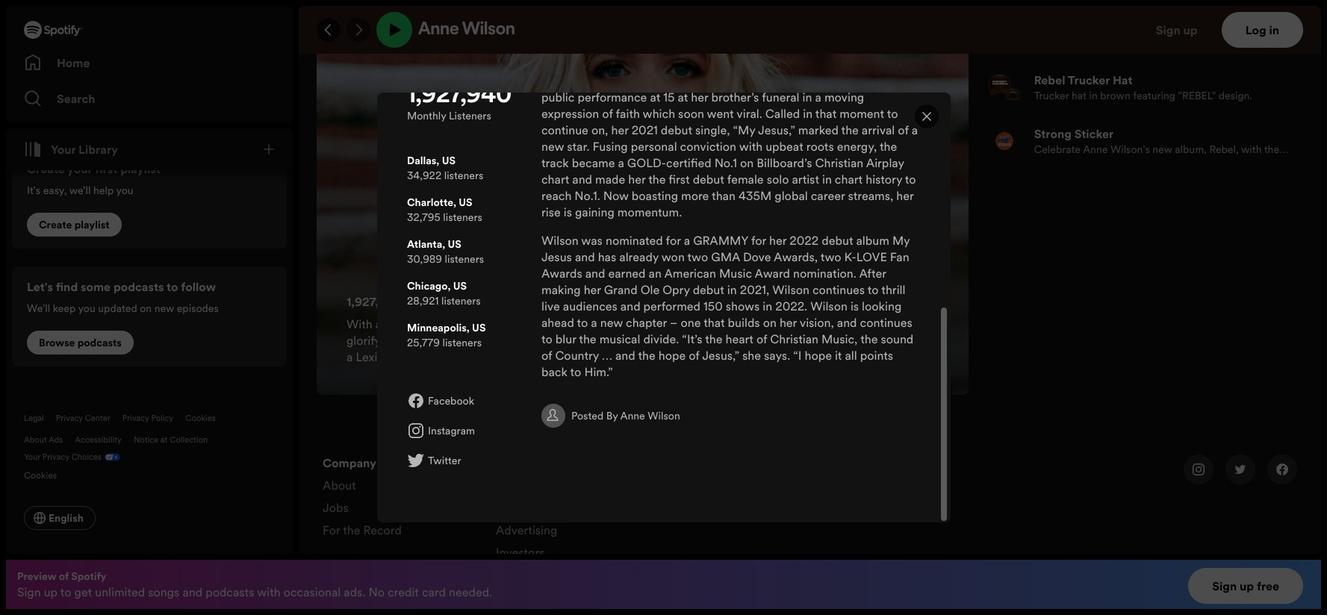 Task type: vqa. For each thing, say whether or not it's contained in the screenshot.
"went"
yes



Task type: locate. For each thing, give the bounding box(es) containing it.
1 vertical spatial christian
[[815, 154, 864, 171]]

all
[[845, 347, 857, 364]]

us for chicago, us
[[453, 278, 467, 293]]

1 horizontal spatial one
[[773, 23, 793, 39]]

1 vertical spatial jesus,"
[[702, 347, 739, 364]]

listeners inside 'chicago, us 28,921 listeners'
[[441, 293, 481, 308]]

2 horizontal spatial anne
[[690, 23, 718, 39]]

on right builds
[[763, 314, 777, 331]]

0 vertical spatial 1,927,940
[[407, 84, 512, 108]]

on inside let's find some podcasts to follow we'll keep you updated on new episodes
[[140, 301, 152, 316]]

2 vertical spatial christian
[[770, 331, 819, 347]]

0 vertical spatial sound
[[770, 56, 803, 72]]

hat
[[1113, 72, 1133, 88]]

of down the "sent"
[[541, 56, 552, 72]]

listeners inside the charlotte, us 32,795 listeners
[[443, 210, 482, 225]]

28,921
[[407, 293, 439, 308]]

1 horizontal spatial new
[[541, 138, 564, 154]]

you for first
[[116, 183, 134, 198]]

0 horizontal spatial hope
[[659, 347, 686, 364]]

female
[[727, 171, 764, 187]]

your
[[24, 452, 40, 463]]

0 vertical spatial jesus,"
[[758, 122, 795, 138]]

0 horizontal spatial sign
[[17, 584, 41, 601]]

0 vertical spatial one
[[773, 23, 793, 39]]

preview of spotify sign up to get unlimited songs and podcasts with occasional ads. no credit card needed.
[[17, 569, 493, 601]]

first up help
[[95, 161, 118, 177]]

cookies link up collection
[[186, 413, 216, 424]]

sound inside with a transcendent vocal, down-to-earth storytelling and a heaven- sent desire to glorify jesus, anne wilson is one of nashville's most inspiring young trailblazers – a lexington, ky. native mixing the heart of contemporary christian music, and the sound of country. finding her musical mission in the wake of tragedy, wilson delivered her first public performance at 15 at her brother's funeral in a moving expression of faith which soon went viral. called in that moment to continue on, her 2021 debut single, "my jesus," marked the arrival of a new star. fusing personal conviction with upbeat roots energy, the track became a gold-certified no.1 on billboard's christian airplay chart and made her the first debut female solo artist in chart history to reach no.1. now boasting more than 435m global career streams, her rise is gaining momentum.
[[770, 56, 803, 72]]

1 horizontal spatial 1,927,940
[[407, 84, 512, 108]]

nashville's
[[810, 23, 866, 39]]

spotify
[[71, 569, 106, 584]]

– inside wilson was nominated for a grammy for her 2022 debut album my jesus and has already won two gma dove awards, two k-love fan awards and earned an american music award nomination. after making her grand ole opry debut in 2021, wilson continues to thrill live audiences and performed 150 shows in 2022. wilson is looking ahead to a new chapter – one that builds on her vision, and continues to blur the musical divide. "it's the heart of christian music, the sound of country … and the hope of jesus," she says. "i hope it all points back to him."
[[670, 314, 678, 331]]

music, inside wilson was nominated for a grammy for her 2022 debut album my jesus and has already won two gma dove awards, two k-love fan awards and earned an american music award nomination. after making her grand ole opry debut in 2021, wilson continues to thrill live audiences and performed 150 shows in 2022. wilson is looking ahead to a new chapter – one that builds on her vision, and continues to blur the musical divide. "it's the heart of christian music, the sound of country … and the hope of jesus," she says. "i hope it all points back to him."
[[822, 331, 858, 347]]

a
[[570, 6, 577, 23], [856, 6, 863, 23], [699, 39, 705, 56], [815, 89, 822, 105], [912, 122, 918, 138], [618, 154, 624, 171], [684, 232, 690, 249], [591, 314, 597, 331]]

hope down chapter
[[659, 347, 686, 364]]

1 horizontal spatial sound
[[881, 331, 914, 347]]

music,
[[688, 56, 724, 72], [822, 331, 858, 347]]

to left the get
[[60, 584, 71, 601]]

sign up free
[[1213, 578, 1280, 595]]

and left made on the left
[[572, 171, 592, 187]]

1 horizontal spatial first
[[669, 171, 690, 187]]

sound up funeral
[[770, 56, 803, 72]]

1 horizontal spatial is
[[762, 23, 770, 39]]

hat
[[1072, 88, 1087, 103]]

0 horizontal spatial first
[[95, 161, 118, 177]]

go back image
[[323, 24, 335, 36]]

chapter
[[626, 314, 667, 331]]

0 vertical spatial that
[[816, 105, 837, 122]]

list containing advertising
[[496, 455, 652, 584]]

up inside preview of spotify sign up to get unlimited songs and podcasts with occasional ads. no credit card needed.
[[44, 584, 58, 601]]

made
[[595, 171, 625, 187]]

1 horizontal spatial anne
[[620, 408, 645, 423]]

at left 15
[[650, 89, 660, 105]]

momentum.
[[617, 204, 682, 220]]

sign
[[1213, 578, 1238, 595], [17, 584, 41, 601]]

in left '2022.' on the right of page
[[763, 298, 772, 314]]

follow
[[181, 279, 216, 295]]

two left k-
[[821, 249, 842, 265]]

boasting
[[632, 187, 678, 204]]

2 for from the left
[[751, 232, 766, 249]]

2 vertical spatial podcasts
[[206, 584, 254, 601]]

wilson left the "sent"
[[462, 21, 515, 39]]

0 horizontal spatial cookies
[[24, 469, 57, 482]]

435m
[[739, 187, 772, 204]]

0 vertical spatial rebel
[[1035, 18, 1066, 34]]

0 horizontal spatial 1,927,940
[[347, 294, 402, 310]]

1 vertical spatial rebel
[[1035, 72, 1066, 88]]

1 horizontal spatial up
[[1241, 578, 1255, 595]]

you inside create your first playlist it's easy, we'll help you
[[116, 183, 134, 198]]

christian
[[637, 56, 685, 72], [815, 154, 864, 171], [770, 331, 819, 347]]

policy
[[151, 413, 174, 424]]

history
[[866, 171, 902, 187]]

country.
[[820, 56, 866, 72]]

us inside 'chicago, us 28,921 listeners'
[[453, 278, 467, 293]]

"it's
[[682, 331, 702, 347]]

1 vertical spatial cookies
[[24, 469, 57, 482]]

0 vertical spatial about
[[24, 435, 47, 446]]

– left "it's
[[670, 314, 678, 331]]

gold-
[[627, 154, 666, 171]]

2 horizontal spatial new
[[600, 314, 623, 331]]

0 vertical spatial podcasts
[[113, 279, 164, 295]]

0 horizontal spatial at
[[161, 435, 168, 446]]

first down most
[[887, 72, 909, 89]]

to left the follow
[[167, 279, 178, 295]]

us inside dallas, us 34,922 listeners
[[442, 153, 455, 168]]

at right 15
[[678, 89, 688, 105]]

minneapolis, us 25,779 listeners
[[407, 320, 486, 350]]

in right funeral
[[803, 89, 812, 105]]

34,922
[[407, 168, 441, 183]]

0 horizontal spatial new
[[154, 301, 174, 316]]

we'll
[[69, 183, 91, 198]]

1 vertical spatial music,
[[822, 331, 858, 347]]

30,989
[[407, 252, 442, 266]]

hope left it
[[805, 347, 832, 364]]

0 vertical spatial christian
[[637, 56, 685, 72]]

musical up expression
[[562, 72, 603, 89]]

that
[[816, 105, 837, 122], [704, 314, 725, 331]]

0 horizontal spatial cookies link
[[24, 466, 69, 483]]

one left 150
[[681, 314, 701, 331]]

first inside create your first playlist it's easy, we'll help you
[[95, 161, 118, 177]]

1 horizontal spatial heart
[[881, 39, 909, 56]]

0 horizontal spatial sound
[[770, 56, 803, 72]]

earned
[[608, 265, 646, 281]]

global
[[775, 187, 808, 204]]

podcasts inside preview of spotify sign up to get unlimited songs and podcasts with occasional ads. no credit card needed.
[[206, 584, 254, 601]]

and up mixing
[[833, 6, 853, 23]]

christian down '2022.' on the right of page
[[770, 331, 819, 347]]

1 horizontal spatial at
[[650, 89, 660, 105]]

0 horizontal spatial is
[[564, 204, 572, 220]]

1 horizontal spatial playlist
[[120, 161, 161, 177]]

new up …
[[600, 314, 623, 331]]

1 chart from the left
[[541, 171, 569, 187]]

0 vertical spatial you
[[116, 183, 134, 198]]

0 horizontal spatial list
[[323, 455, 478, 545]]

spotify image
[[24, 21, 82, 39]]

gaining
[[575, 204, 614, 220]]

jesus," left the she
[[702, 347, 739, 364]]

sound down looking
[[881, 331, 914, 347]]

0 vertical spatial cookies link
[[186, 413, 216, 424]]

1 horizontal spatial that
[[816, 105, 837, 122]]

grammy
[[693, 232, 748, 249]]

contemporary
[[555, 56, 634, 72]]

1 vertical spatial you
[[78, 301, 95, 316]]

your
[[67, 161, 92, 177]]

1,927,940 inside anne wilson dialog
[[407, 84, 512, 108]]

wilson down the awards,
[[772, 281, 810, 298]]

christian inside wilson was nominated for a grammy for her 2022 debut album my jesus and has already won two gma dove awards, two k-love fan awards and earned an american music award nomination. after making her grand ole opry debut in 2021, wilson continues to thrill live audiences and performed 150 shows in 2022. wilson is looking ahead to a new chapter – one that builds on her vision, and continues to blur the musical divide. "it's the heart of christian music, the sound of country … and the hope of jesus," she says. "i hope it all points back to him."
[[770, 331, 819, 347]]

you right keep
[[78, 301, 95, 316]]

help
[[93, 183, 114, 198]]

chicago,
[[407, 278, 451, 293]]

0 vertical spatial heart
[[881, 39, 909, 56]]

sign left the get
[[17, 584, 41, 601]]

1 rebel from the top
[[1035, 18, 1066, 34]]

1 horizontal spatial for
[[751, 232, 766, 249]]

0 vertical spatial is
[[762, 23, 770, 39]]

accessibility link
[[75, 435, 122, 446]]

a up american
[[684, 232, 690, 249]]

ky.
[[768, 39, 784, 56]]

0 horizontal spatial for
[[666, 232, 681, 249]]

chart
[[541, 171, 569, 187], [835, 171, 863, 187]]

podcasts right songs
[[206, 584, 254, 601]]

0 horizontal spatial one
[[681, 314, 701, 331]]

1 two from the left
[[688, 249, 708, 265]]

0 horizontal spatial with
[[257, 584, 281, 601]]

0 horizontal spatial two
[[688, 249, 708, 265]]

rebel inside rebel trucker hat trucker hat in brown featuring "rebel" design.
[[1035, 72, 1066, 88]]

with inside preview of spotify sign up to get unlimited songs and podcasts with occasional ads. no credit card needed.
[[257, 584, 281, 601]]

0 vertical spatial music,
[[688, 56, 724, 72]]

to inside preview of spotify sign up to get unlimited songs and podcasts with occasional ads. no credit card needed.
[[60, 584, 71, 601]]

create down easy,
[[39, 217, 72, 232]]

moment
[[840, 105, 884, 122]]

her right on,
[[611, 122, 629, 138]]

1 horizontal spatial chart
[[835, 171, 863, 187]]

1,927,940 left 28,921
[[347, 294, 402, 310]]

jesus," inside wilson was nominated for a grammy for her 2022 debut album my jesus and has already won two gma dove awards, two k-love fan awards and earned an american music award nomination. after making her grand ole opry debut in 2021, wilson continues to thrill live audiences and performed 150 shows in 2022. wilson is looking ahead to a new chapter – one that builds on her vision, and continues to blur the musical divide. "it's the heart of christian music, the sound of country … and the hope of jesus," she says. "i hope it all points back to him."
[[702, 347, 739, 364]]

up left the get
[[44, 584, 58, 601]]

of inside preview of spotify sign up to get unlimited songs and podcasts with occasional ads. no credit card needed.
[[59, 569, 69, 584]]

0 vertical spatial create
[[27, 161, 65, 177]]

privacy for privacy center
[[56, 413, 83, 424]]

top bar and user menu element
[[299, 6, 1322, 54]]

0 horizontal spatial anne
[[418, 21, 459, 39]]

1 horizontal spatial music,
[[822, 331, 858, 347]]

1 vertical spatial with
[[257, 584, 281, 601]]

she
[[742, 347, 761, 364]]

us for minneapolis, us
[[472, 320, 486, 335]]

1 vertical spatial 1,927,940
[[347, 294, 402, 310]]

privacy for privacy policy
[[122, 413, 149, 424]]

charlotte, us 32,795 listeners
[[407, 195, 482, 225]]

debut right opry at the top
[[693, 281, 724, 298]]

wake
[[682, 72, 710, 89]]

audiences
[[563, 298, 617, 314]]

you right help
[[116, 183, 134, 198]]

listeners inside "minneapolis, us 25,779 listeners"
[[442, 335, 482, 350]]

in right hat
[[1090, 88, 1098, 103]]

privacy center
[[56, 413, 110, 424]]

two right won
[[688, 249, 708, 265]]

the left ky.
[[750, 56, 767, 72]]

about up jobs
[[323, 477, 356, 494]]

listeners inside dallas, us 34,922 listeners
[[444, 168, 483, 183]]

you inside let's find some podcasts to follow we'll keep you updated on new episodes
[[78, 301, 95, 316]]

us inside 'atlanta, us 30,989 listeners'
[[448, 237, 461, 252]]

1 horizontal spatial sign
[[1213, 578, 1238, 595]]

1,927,940
[[407, 84, 512, 108], [347, 294, 402, 310]]

new
[[541, 138, 564, 154], [154, 301, 174, 316], [600, 314, 623, 331]]

0 horizontal spatial jesus,"
[[702, 347, 739, 364]]

two
[[688, 249, 708, 265], [821, 249, 842, 265]]

was
[[581, 232, 603, 249]]

list
[[323, 455, 478, 545], [496, 455, 652, 584], [670, 500, 759, 522]]

2 horizontal spatial on
[[763, 314, 777, 331]]

up left free
[[1241, 578, 1255, 595]]

2 vertical spatial is
[[851, 298, 859, 314]]

home link
[[24, 48, 275, 78]]

0 vertical spatial with
[[739, 138, 763, 154]]

cookies for the bottommost cookies link
[[24, 469, 57, 482]]

in left 15
[[649, 72, 659, 89]]

her left the "2022"
[[769, 232, 787, 249]]

heart inside with a transcendent vocal, down-to-earth storytelling and a heaven- sent desire to glorify jesus, anne wilson is one of nashville's most inspiring young trailblazers – a lexington, ky. native mixing the heart of contemporary christian music, and the sound of country. finding her musical mission in the wake of tragedy, wilson delivered her first public performance at 15 at her brother's funeral in a moving expression of faith which soon went viral. called in that moment to continue on, her 2021 debut single, "my jesus," marked the arrival of a new star. fusing personal conviction with upbeat roots energy, the track became a gold-certified no.1 on billboard's christian airplay chart and made her the first debut female solo artist in chart history to reach no.1. now boasting more than 435m global career streams, her rise is gaining momentum.
[[881, 39, 909, 56]]

1 vertical spatial that
[[704, 314, 725, 331]]

christian up career
[[815, 154, 864, 171]]

in right artist
[[822, 171, 832, 187]]

rebel trucker hat image
[[987, 69, 1023, 105]]

design.
[[1219, 88, 1253, 103]]

0 horizontal spatial about
[[24, 435, 47, 446]]

musical
[[562, 72, 603, 89], [599, 331, 640, 347]]

for
[[323, 522, 340, 539]]

1 horizontal spatial two
[[821, 249, 842, 265]]

wilson left ky.
[[721, 23, 759, 39]]

builds
[[728, 314, 760, 331]]

christian up 15
[[637, 56, 685, 72]]

new inside let's find some podcasts to follow we'll keep you updated on new episodes
[[154, 301, 174, 316]]

already
[[619, 249, 659, 265]]

us for charlotte, us
[[459, 195, 472, 210]]

us right the atlanta,
[[448, 237, 461, 252]]

in inside log in "button"
[[1270, 22, 1280, 38]]

0 horizontal spatial on
[[140, 301, 152, 316]]

us inside the charlotte, us 32,795 listeners
[[459, 195, 472, 210]]

15
[[663, 89, 675, 105]]

browse podcasts
[[39, 336, 122, 350]]

is left looking
[[851, 298, 859, 314]]

earth
[[739, 6, 767, 23]]

career
[[811, 187, 845, 204]]

2 rebel from the top
[[1035, 72, 1066, 88]]

1 horizontal spatial with
[[739, 138, 763, 154]]

privacy down ads
[[42, 452, 69, 463]]

is left storytelling
[[762, 23, 770, 39]]

close image
[[921, 110, 933, 122]]

on right no.1
[[740, 154, 754, 171]]

a left the close icon
[[912, 122, 918, 138]]

heart down heaven-
[[881, 39, 909, 56]]

inspiring
[[541, 39, 587, 56]]

for up award
[[751, 232, 766, 249]]

2 horizontal spatial first
[[887, 72, 909, 89]]

about link
[[323, 477, 356, 500]]

0 horizontal spatial up
[[44, 584, 58, 601]]

on inside with a transcendent vocal, down-to-earth storytelling and a heaven- sent desire to glorify jesus, anne wilson is one of nashville's most inspiring young trailblazers – a lexington, ky. native mixing the heart of contemporary christian music, and the sound of country. finding her musical mission in the wake of tragedy, wilson delivered her first public performance at 15 at her brother's funeral in a moving expression of faith which soon went viral. called in that moment to continue on, her 2021 debut single, "my jesus," marked the arrival of a new star. fusing personal conviction with upbeat roots energy, the track became a gold-certified no.1 on billboard's christian airplay chart and made her the first debut female solo artist in chart history to reach no.1. now boasting more than 435m global career streams, her rise is gaining momentum.
[[740, 154, 754, 171]]

1 horizontal spatial hope
[[805, 347, 832, 364]]

points
[[860, 347, 894, 364]]

upbeat
[[766, 138, 804, 154]]

sign inside sign up free button
[[1213, 578, 1238, 595]]

went
[[707, 105, 734, 122]]

back
[[541, 364, 567, 380]]

the inside company about jobs for the record
[[343, 522, 361, 539]]

won
[[662, 249, 685, 265]]

us right minneapolis,
[[472, 320, 486, 335]]

1 vertical spatial one
[[681, 314, 701, 331]]

it
[[835, 347, 842, 364]]

0 vertical spatial continues
[[813, 281, 865, 298]]

1 vertical spatial heart
[[726, 331, 754, 347]]

sign inside preview of spotify sign up to get unlimited songs and podcasts with occasional ads. no credit card needed.
[[17, 584, 41, 601]]

1 hope from the left
[[659, 347, 686, 364]]

1 vertical spatial –
[[670, 314, 678, 331]]

personal
[[631, 138, 677, 154]]

for down momentum.
[[666, 232, 681, 249]]

0 horizontal spatial you
[[78, 301, 95, 316]]

0 vertical spatial playlist
[[120, 161, 161, 177]]

1 horizontal spatial jesus,"
[[758, 122, 795, 138]]

her
[[541, 72, 559, 89], [867, 72, 884, 89], [691, 89, 708, 105], [611, 122, 629, 138], [628, 171, 646, 187], [897, 187, 914, 204], [769, 232, 787, 249], [584, 281, 601, 298], [780, 314, 797, 331]]

create inside create your first playlist it's easy, we'll help you
[[27, 161, 65, 177]]

chart up the rise
[[541, 171, 569, 187]]

shirt
[[1139, 18, 1166, 34]]

facebook image
[[1277, 464, 1289, 476]]

the right the energy,
[[880, 138, 897, 154]]

listeners right 30,989
[[445, 252, 484, 266]]

2 two from the left
[[821, 249, 842, 265]]

0 horizontal spatial –
[[670, 314, 678, 331]]

that inside wilson was nominated for a grammy for her 2022 debut album my jesus and has already won two gma dove awards, two k-love fan awards and earned an american music award nomination. after making her grand ole opry debut in 2021, wilson continues to thrill live audiences and performed 150 shows in 2022. wilson is looking ahead to a new chapter – one that builds on her vision, and continues to blur the musical divide. "it's the heart of christian music, the sound of country … and the hope of jesus," she says. "i hope it all points back to him."
[[704, 314, 725, 331]]

podcasts up "updated"
[[113, 279, 164, 295]]

1 horizontal spatial cookies
[[186, 413, 216, 424]]

one inside with a transcendent vocal, down-to-earth storytelling and a heaven- sent desire to glorify jesus, anne wilson is one of nashville's most inspiring young trailblazers – a lexington, ky. native mixing the heart of contemporary christian music, and the sound of country. finding her musical mission in the wake of tragedy, wilson delivered her first public performance at 15 at her brother's funeral in a moving expression of faith which soon went viral. called in that moment to continue on, her 2021 debut single, "my jesus," marked the arrival of a new star. fusing personal conviction with upbeat roots energy, the track became a gold-certified no.1 on billboard's christian airplay chart and made her the first debut female solo artist in chart history to reach no.1. now boasting more than 435m global career streams, her rise is gaining momentum.
[[773, 23, 793, 39]]

to right history
[[905, 171, 916, 187]]

the right mixing
[[861, 39, 878, 56]]

us right dallas,
[[442, 153, 455, 168]]

playlist down help
[[74, 217, 110, 232]]

log in button
[[1222, 12, 1304, 48]]

about up "your"
[[24, 435, 47, 446]]

advertising link
[[496, 522, 558, 545]]

trucker
[[1069, 72, 1111, 88], [1035, 88, 1070, 103]]

up inside button
[[1241, 578, 1255, 595]]

listeners up 'atlanta, us 30,989 listeners'
[[443, 210, 482, 225]]

jesus," right the "my
[[758, 122, 795, 138]]

a right blur
[[591, 314, 597, 331]]

playlist
[[120, 161, 161, 177], [74, 217, 110, 232]]

advertising investors
[[496, 522, 558, 561]]

one
[[773, 23, 793, 39], [681, 314, 701, 331]]

1,927,940 for 1,927,940 monthly listeners
[[347, 294, 402, 310]]

heart inside wilson was nominated for a grammy for her 2022 debut album my jesus and has already won two gma dove awards, two k-love fan awards and earned an american music award nomination. after making her grand ole opry debut in 2021, wilson continues to thrill live audiences and performed 150 shows in 2022. wilson is looking ahead to a new chapter – one that builds on her vision, and continues to blur the musical divide. "it's the heart of christian music, the sound of country … and the hope of jesus," she says. "i hope it all points back to him."
[[726, 331, 754, 347]]

1,927,940 inside button
[[347, 294, 402, 310]]

– right jesus, on the top
[[688, 39, 696, 56]]

in inside rebel trucker hat trucker hat in brown featuring "rebel" design.
[[1090, 88, 1098, 103]]

playlist inside button
[[74, 217, 110, 232]]

to right back
[[570, 364, 581, 380]]

1 horizontal spatial –
[[688, 39, 696, 56]]

hope
[[659, 347, 686, 364], [805, 347, 832, 364]]

create inside button
[[39, 217, 72, 232]]

listeners for chicago, us
[[441, 293, 481, 308]]

0 horizontal spatial that
[[704, 314, 725, 331]]

in left 2021,
[[727, 281, 737, 298]]

1 vertical spatial about
[[323, 477, 356, 494]]

1 vertical spatial podcasts
[[77, 336, 122, 350]]

0 vertical spatial cookies
[[186, 413, 216, 424]]

and right songs
[[183, 584, 203, 601]]

on right "updated"
[[140, 301, 152, 316]]

of right ky.
[[796, 23, 807, 39]]

listeners for dallas, us
[[444, 168, 483, 183]]

music, left points
[[822, 331, 858, 347]]

notice
[[134, 435, 158, 446]]

us inside "minneapolis, us 25,779 listeners"
[[472, 320, 486, 335]]

"my
[[733, 122, 755, 138]]

the right all
[[861, 331, 878, 347]]

2 horizontal spatial is
[[851, 298, 859, 314]]

heaven-
[[866, 6, 911, 23]]

0 vertical spatial –
[[688, 39, 696, 56]]

1 for from the left
[[666, 232, 681, 249]]

dallas, us 34,922 listeners
[[407, 153, 483, 183]]

of right wake
[[713, 72, 724, 89]]

cookies link down "your"
[[24, 466, 69, 483]]

listeners inside 'atlanta, us 30,989 listeners'
[[445, 252, 484, 266]]

1 vertical spatial create
[[39, 217, 72, 232]]

us right charlotte, at the left top of the page
[[459, 195, 472, 210]]

awards,
[[774, 249, 818, 265]]

podcasts inside let's find some podcasts to follow we'll keep you updated on new episodes
[[113, 279, 164, 295]]

has
[[598, 249, 616, 265]]

1 horizontal spatial list
[[496, 455, 652, 584]]

at inside main element
[[161, 435, 168, 446]]

0 vertical spatial musical
[[562, 72, 603, 89]]

1 vertical spatial sound
[[881, 331, 914, 347]]

listeners up "minneapolis, us 25,779 listeners"
[[454, 294, 501, 310]]

go forward image
[[353, 24, 365, 36]]

0 horizontal spatial heart
[[726, 331, 754, 347]]

create for your
[[27, 161, 65, 177]]

listeners right 25,779
[[442, 335, 482, 350]]

1 vertical spatial musical
[[599, 331, 640, 347]]

1 vertical spatial playlist
[[74, 217, 110, 232]]

wilson up called
[[774, 72, 811, 89]]

on
[[740, 154, 754, 171], [140, 301, 152, 316], [763, 314, 777, 331]]



Task type: describe. For each thing, give the bounding box(es) containing it.
musical inside wilson was nominated for a grammy for her 2022 debut album my jesus and has already won two gma dove awards, two k-love fan awards and earned an american music award nomination. after making her grand ole opry debut in 2021, wilson continues to thrill live audiences and performed 150 shows in 2022. wilson is looking ahead to a new chapter – one that builds on her vision, and continues to blur the musical divide. "it's the heart of christian music, the sound of country … and the hope of jesus," she says. "i hope it all points back to him."
[[599, 331, 640, 347]]

certified
[[666, 154, 712, 171]]

transcendent
[[579, 6, 650, 23]]

album
[[856, 232, 890, 249]]

of left blur
[[541, 347, 552, 364]]

brother's
[[711, 89, 759, 105]]

vocal,
[[653, 6, 685, 23]]

and left the 'has'
[[575, 249, 595, 265]]

with inside with a transcendent vocal, down-to-earth storytelling and a heaven- sent desire to glorify jesus, anne wilson is one of nashville's most inspiring young trailblazers – a lexington, ky. native mixing the heart of contemporary christian music, and the sound of country. finding her musical mission in the wake of tragedy, wilson delivered her first public performance at 15 at her brother's funeral in a moving expression of faith which soon went viral. called in that moment to continue on, her 2021 debut single, "my jesus," marked the arrival of a new star. fusing personal conviction with upbeat roots energy, the track became a gold-certified no.1 on billboard's christian airplay chart and made her the first debut female solo artist in chart history to reach no.1. now boasting more than 435m global career streams, her rise is gaining momentum.
[[739, 138, 763, 154]]

to inside let's find some podcasts to follow we'll keep you updated on new episodes
[[167, 279, 178, 295]]

and left earned
[[585, 265, 605, 281]]

of right divide.
[[689, 347, 700, 364]]

150
[[704, 298, 723, 314]]

listeners for atlanta, us
[[445, 252, 484, 266]]

instagram image
[[1193, 464, 1205, 476]]

by
[[606, 408, 618, 423]]

you for some
[[78, 301, 95, 316]]

reach
[[541, 187, 572, 204]]

legal link
[[24, 413, 44, 424]]

new inside with a transcendent vocal, down-to-earth storytelling and a heaven- sent desire to glorify jesus, anne wilson is one of nashville's most inspiring young trailblazers – a lexington, ky. native mixing the heart of contemporary christian music, and the sound of country. finding her musical mission in the wake of tragedy, wilson delivered her first public performance at 15 at her brother's funeral in a moving expression of faith which soon went viral. called in that moment to continue on, her 2021 debut single, "my jesus," marked the arrival of a new star. fusing personal conviction with upbeat roots energy, the track became a gold-certified no.1 on billboard's christian airplay chart and made her the first debut female solo artist in chart history to reach no.1. now boasting more than 435m global career streams, her rise is gaining momentum.
[[541, 138, 564, 154]]

occasional
[[284, 584, 341, 601]]

the right "it's
[[705, 331, 723, 347]]

sound inside wilson was nominated for a grammy for her 2022 debut album my jesus and has already won two gma dove awards, two k-love fan awards and earned an american music award nomination. after making her grand ole opry debut in 2021, wilson continues to thrill live audiences and performed 150 shows in 2022. wilson is looking ahead to a new chapter – one that builds on her vision, and continues to blur the musical divide. "it's the heart of christian music, the sound of country … and the hope of jesus," she says. "i hope it all points back to him."
[[881, 331, 914, 347]]

notice at collection link
[[134, 435, 208, 446]]

free
[[1258, 578, 1280, 595]]

main element
[[6, 6, 293, 554]]

of down shows at right
[[757, 331, 767, 347]]

american
[[664, 265, 716, 281]]

unlimited
[[95, 584, 145, 601]]

california consumer privacy act (ccpa) opt-out icon image
[[102, 452, 120, 466]]

her right made on the left
[[628, 171, 646, 187]]

keep
[[53, 301, 76, 316]]

to right moment at the right of the page
[[887, 105, 898, 122]]

center
[[85, 413, 110, 424]]

blur
[[555, 331, 576, 347]]

performance
[[578, 89, 647, 105]]

25,779
[[407, 335, 440, 350]]

a down down-
[[699, 39, 705, 56]]

dallas,
[[407, 153, 439, 168]]

wilson right by
[[648, 408, 680, 423]]

the left arrival
[[842, 122, 859, 138]]

wilson was nominated for a grammy for her 2022 debut album my jesus and has already won two gma dove awards, two k-love fan awards and earned an american music award nomination. after making her grand ole opry debut in 2021, wilson continues to thrill live audiences and performed 150 shows in 2022. wilson is looking ahead to a new chapter – one that builds on her vision, and continues to blur the musical divide. "it's the heart of christian music, the sound of country … and the hope of jesus," she says. "i hope it all points back to him."
[[541, 232, 914, 380]]

playlist inside create your first playlist it's easy, we'll help you
[[120, 161, 161, 177]]

wilson down nomination.
[[811, 298, 848, 314]]

atlanta,
[[407, 237, 445, 252]]

strong
[[1035, 125, 1072, 142]]

"rebel"
[[1179, 88, 1217, 103]]

about inside main element
[[24, 435, 47, 446]]

the down personal
[[648, 171, 666, 187]]

her right moving
[[867, 72, 884, 89]]

1 vertical spatial cookies link
[[24, 466, 69, 483]]

energy,
[[837, 138, 877, 154]]

jesus,
[[654, 23, 687, 39]]

new inside wilson was nominated for a grammy for her 2022 debut album my jesus and has already won two gma dove awards, two k-love fan awards and earned an american music award nomination. after making her grand ole opry debut in 2021, wilson continues to thrill live audiences and performed 150 shows in 2022. wilson is looking ahead to a new chapter – one that builds on her vision, and continues to blur the musical divide. "it's the heart of christian music, the sound of country … and the hope of jesus," she says. "i hope it all points back to him."
[[600, 314, 623, 331]]

– inside with a transcendent vocal, down-to-earth storytelling and a heaven- sent desire to glorify jesus, anne wilson is one of nashville's most inspiring young trailblazers – a lexington, ky. native mixing the heart of contemporary christian music, and the sound of country. finding her musical mission in the wake of tragedy, wilson delivered her first public performance at 15 at her brother's funeral in a moving expression of faith which soon went viral. called in that moment to continue on, her 2021 debut single, "my jesus," marked the arrival of a new star. fusing personal conviction with upbeat roots energy, the track became a gold-certified no.1 on billboard's christian airplay chart and made her the first debut female solo artist in chart history to reach no.1. now boasting more than 435m global career streams, her rise is gaining momentum.
[[688, 39, 696, 56]]

the down chapter
[[638, 347, 656, 364]]

rebel trucker hat trucker hat in brown featuring "rebel" design.
[[1035, 72, 1253, 103]]

1 vertical spatial is
[[564, 204, 572, 220]]

k-
[[845, 249, 857, 265]]

1 horizontal spatial cookies link
[[186, 413, 216, 424]]

now
[[603, 187, 629, 204]]

brown
[[1101, 88, 1131, 103]]

music
[[719, 265, 752, 281]]

anne wilson dialog
[[377, 0, 951, 524]]

needed.
[[449, 584, 493, 601]]

a left gold-
[[618, 154, 624, 171]]

listeners inside button
[[454, 294, 501, 310]]

wilson inside top bar and user menu element
[[462, 21, 515, 39]]

her left vision,
[[780, 314, 797, 331]]

your privacy choices
[[24, 452, 102, 463]]

updated
[[98, 301, 137, 316]]

legal
[[24, 413, 44, 424]]

listeners for minneapolis, us
[[442, 335, 482, 350]]

to-
[[723, 6, 739, 23]]

anne wilson
[[418, 21, 515, 39]]

instagram link
[[407, 422, 541, 440]]

no
[[369, 584, 385, 601]]

twitter link
[[407, 452, 541, 470]]

episodes
[[177, 301, 219, 316]]

create for playlist
[[39, 217, 72, 232]]

to left thrill
[[868, 281, 879, 298]]

and left ole
[[620, 298, 640, 314]]

1,927,940 monthly listeners button
[[317, 10, 969, 395]]

is inside wilson was nominated for a grammy for her 2022 debut album my jesus and has already won two gma dove awards, two k-love fan awards and earned an american music award nomination. after making her grand ole opry debut in 2021, wilson continues to thrill live audiences and performed 150 shows in 2022. wilson is looking ahead to a new chapter – one that builds on her vision, and continues to blur the musical divide. "it's the heart of christian music, the sound of country … and the hope of jesus," she says. "i hope it all points back to him."
[[851, 298, 859, 314]]

search link
[[24, 84, 275, 114]]

lexington,
[[708, 39, 765, 56]]

"i
[[793, 347, 802, 364]]

2022
[[790, 232, 819, 249]]

1,927,940 for 1,927,940 monthly listeners
[[407, 84, 512, 108]]

1 vertical spatial continues
[[860, 314, 913, 331]]

faith
[[616, 105, 640, 122]]

sticker
[[1075, 125, 1114, 142]]

strong sticker link
[[1035, 125, 1292, 142]]

in right called
[[803, 105, 813, 122]]

rebel for rebel trucker hat trucker hat in brown featuring "rebel" design.
[[1035, 72, 1066, 88]]

her left grand
[[584, 281, 601, 298]]

preview
[[17, 569, 56, 584]]

create playlist
[[39, 217, 110, 232]]

nomination.
[[793, 265, 857, 281]]

jesus," inside with a transcendent vocal, down-to-earth storytelling and a heaven- sent desire to glorify jesus, anne wilson is one of nashville's most inspiring young trailblazers – a lexington, ky. native mixing the heart of contemporary christian music, and the sound of country. finding her musical mission in the wake of tragedy, wilson delivered her first public performance at 15 at her brother's funeral in a moving expression of faith which soon went viral. called in that moment to continue on, her 2021 debut single, "my jesus," marked the arrival of a new star. fusing personal conviction with upbeat roots energy, the track became a gold-certified no.1 on billboard's christian airplay chart and made her the first debut female solo artist in chart history to reach no.1. now boasting more than 435m global career streams, her rise is gaining momentum.
[[758, 122, 795, 138]]

her down inspiring
[[541, 72, 559, 89]]

continue
[[541, 122, 588, 138]]

of right arrival
[[898, 122, 909, 138]]

music, inside with a transcendent vocal, down-to-earth storytelling and a heaven- sent desire to glorify jesus, anne wilson is one of nashville's most inspiring young trailblazers – a lexington, ky. native mixing the heart of contemporary christian music, and the sound of country. finding her musical mission in the wake of tragedy, wilson delivered her first public performance at 15 at her brother's funeral in a moving expression of faith which soon went viral. called in that moment to continue on, her 2021 debut single, "my jesus," marked the arrival of a new star. fusing personal conviction with upbeat roots energy, the track became a gold-certified no.1 on billboard's christian airplay chart and made her the first debut female solo artist in chart history to reach no.1. now boasting more than 435m global career streams, her rise is gaining momentum.
[[688, 56, 724, 72]]

streams,
[[848, 187, 894, 204]]

love
[[857, 249, 887, 265]]

and right vision,
[[837, 314, 857, 331]]

and inside preview of spotify sign up to get unlimited songs and podcasts with occasional ads. no credit card needed.
[[183, 584, 203, 601]]

one inside wilson was nominated for a grammy for her 2022 debut album my jesus and has already won two gma dove awards, two k-love fan awards and earned an american music award nomination. after making her grand ole opry debut in 2021, wilson continues to thrill live audiences and performed 150 shows in 2022. wilson is looking ahead to a new chapter – one that builds on her vision, and continues to blur the musical divide. "it's the heart of christian music, the sound of country … and the hope of jesus," she says. "i hope it all points back to him."
[[681, 314, 701, 331]]

musical inside with a transcendent vocal, down-to-earth storytelling and a heaven- sent desire to glorify jesus, anne wilson is one of nashville's most inspiring young trailblazers – a lexington, ky. native mixing the heart of contemporary christian music, and the sound of country. finding her musical mission in the wake of tragedy, wilson delivered her first public performance at 15 at her brother's funeral in a moving expression of faith which soon went viral. called in that moment to continue on, her 2021 debut single, "my jesus," marked the arrival of a new star. fusing personal conviction with upbeat roots energy, the track became a gold-certified no.1 on billboard's christian airplay chart and made her the first debut female solo artist in chart history to reach no.1. now boasting more than 435m global career streams, her rise is gaining momentum.
[[562, 72, 603, 89]]

her right the streams,
[[897, 187, 914, 204]]

cookies for rightmost cookies link
[[186, 413, 216, 424]]

finding
[[869, 56, 909, 72]]

2 hope from the left
[[805, 347, 832, 364]]

list containing company
[[323, 455, 478, 545]]

rebel long sleeve shirt image
[[987, 16, 1023, 51]]

create playlist button
[[27, 213, 122, 237]]

facebook link
[[407, 392, 541, 410]]

on inside wilson was nominated for a grammy for her 2022 debut album my jesus and has already won two gma dove awards, two k-love fan awards and earned an american music award nomination. after making her grand ole opry debut in 2021, wilson continues to thrill live audiences and performed 150 shows in 2022. wilson is looking ahead to a new chapter – one that builds on her vision, and continues to blur the musical divide. "it's the heart of christian music, the sound of country … and the hope of jesus," she says. "i hope it all points back to him."
[[763, 314, 777, 331]]

a right the with
[[570, 6, 577, 23]]

listeners for charlotte, us
[[443, 210, 482, 225]]

us for atlanta, us
[[448, 237, 461, 252]]

of left country.
[[806, 56, 817, 72]]

strong sticker image
[[987, 123, 1023, 159]]

about inside company about jobs for the record
[[323, 477, 356, 494]]

create your first playlist it's easy, we'll help you
[[27, 161, 161, 198]]

him."
[[584, 364, 613, 380]]

minneapolis,
[[407, 320, 470, 335]]

ahead
[[541, 314, 574, 331]]

twitter
[[428, 453, 461, 468]]

browse
[[39, 336, 75, 350]]

the right blur
[[579, 331, 596, 347]]

rebel trucker hat link
[[1035, 72, 1292, 88]]

and up brother's
[[727, 56, 747, 72]]

search
[[57, 90, 95, 107]]

most
[[869, 23, 896, 39]]

debut down the conviction
[[693, 171, 724, 187]]

a left most
[[856, 6, 863, 23]]

card
[[422, 584, 446, 601]]

no.1
[[715, 154, 737, 171]]

1,927,940 monthly listeners
[[347, 294, 501, 310]]

2 chart from the left
[[835, 171, 863, 187]]

to right desire
[[603, 23, 614, 39]]

2 horizontal spatial at
[[678, 89, 688, 105]]

anne inside top bar and user menu element
[[418, 21, 459, 39]]

and right …
[[615, 347, 635, 364]]

twitter image
[[1235, 464, 1247, 476]]

featuring
[[1134, 88, 1176, 103]]

of left faith at the left top
[[602, 105, 613, 122]]

posted by anne wilson
[[571, 408, 680, 423]]

to right blur
[[577, 314, 588, 331]]

that inside with a transcendent vocal, down-to-earth storytelling and a heaven- sent desire to glorify jesus, anne wilson is one of nashville's most inspiring young trailblazers – a lexington, ky. native mixing the heart of contemporary christian music, and the sound of country. finding her musical mission in the wake of tragedy, wilson delivered her first public performance at 15 at her brother's funeral in a moving expression of faith which soon went viral. called in that moment to continue on, her 2021 debut single, "my jesus," marked the arrival of a new star. fusing personal conviction with upbeat roots energy, the track became a gold-certified no.1 on billboard's christian airplay chart and made her the first debut female solo artist in chart history to reach no.1. now boasting more than 435m global career streams, her rise is gaining momentum.
[[816, 105, 837, 122]]

to left blur
[[541, 331, 552, 347]]

2 horizontal spatial list
[[670, 500, 759, 522]]

debut right 2021
[[661, 122, 692, 138]]

single,
[[695, 122, 730, 138]]

a left moving
[[815, 89, 822, 105]]

log in
[[1246, 22, 1280, 38]]

monthly
[[405, 294, 451, 310]]

rebel for rebel long sleeve shirt
[[1035, 18, 1066, 34]]

her right 15
[[691, 89, 708, 105]]

get
[[74, 584, 92, 601]]

us for dallas, us
[[442, 153, 455, 168]]

accessibility
[[75, 435, 122, 446]]

country
[[555, 347, 599, 364]]

divide.
[[643, 331, 679, 347]]

the left wake
[[662, 72, 679, 89]]

debut right the "2022"
[[822, 232, 853, 249]]

privacy center link
[[56, 413, 110, 424]]

company about jobs for the record
[[323, 455, 402, 539]]

about ads link
[[24, 435, 63, 446]]

facebook
[[428, 394, 474, 408]]

anne inside with a transcendent vocal, down-to-earth storytelling and a heaven- sent desire to glorify jesus, anne wilson is one of nashville's most inspiring young trailblazers – a lexington, ky. native mixing the heart of contemporary christian music, and the sound of country. finding her musical mission in the wake of tragedy, wilson delivered her first public performance at 15 at her brother's funeral in a moving expression of faith which soon went viral. called in that moment to continue on, her 2021 debut single, "my jesus," marked the arrival of a new star. fusing personal conviction with upbeat roots energy, the track became a gold-certified no.1 on billboard's christian airplay chart and made her the first debut female solo artist in chart history to reach no.1. now boasting more than 435m global career streams, her rise is gaining momentum.
[[690, 23, 718, 39]]

an
[[649, 265, 662, 281]]

find
[[56, 279, 78, 295]]

wilson down the rise
[[541, 232, 579, 249]]

which
[[643, 105, 675, 122]]



